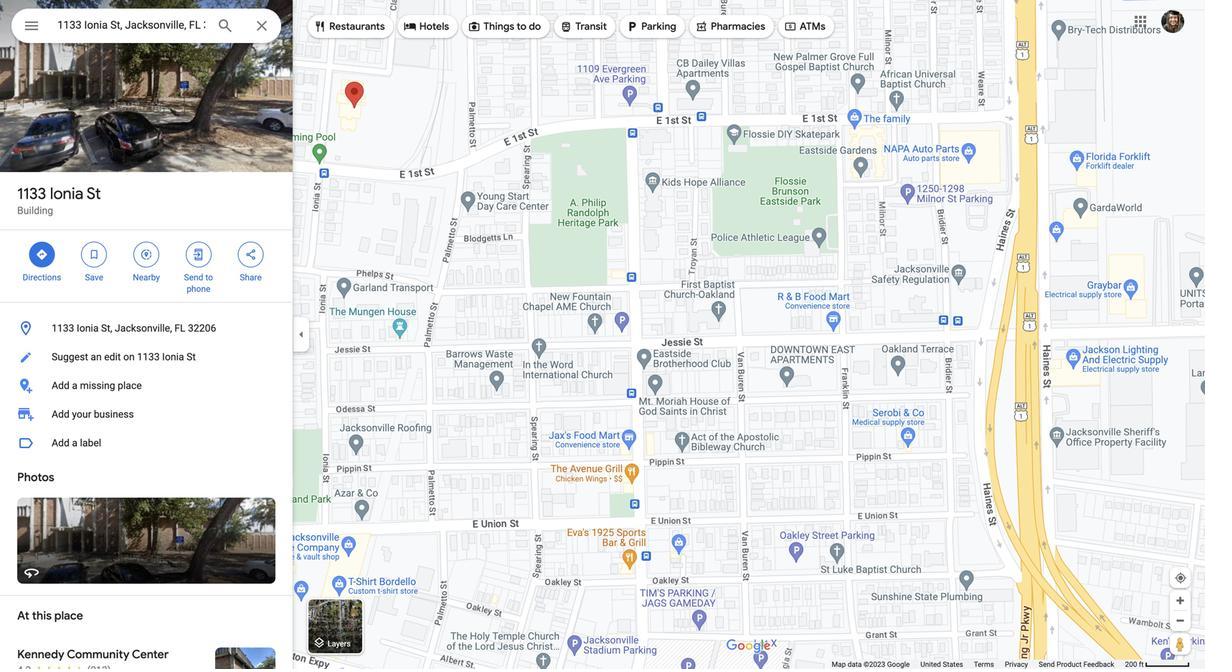Task type: describe. For each thing, give the bounding box(es) containing it.

[[695, 19, 708, 34]]

things
[[484, 20, 515, 33]]


[[23, 15, 40, 36]]

privacy button
[[1005, 660, 1029, 670]]

200 ft
[[1126, 661, 1144, 669]]

privacy
[[1005, 661, 1029, 669]]

google maps element
[[0, 0, 1206, 670]]

data
[[848, 661, 862, 669]]

kennedy
[[17, 648, 64, 662]]

 parking
[[626, 19, 677, 34]]

 button
[[11, 9, 52, 46]]

add your business
[[52, 409, 134, 421]]

send for send product feedback
[[1039, 661, 1055, 669]]

restaurants
[[329, 20, 385, 33]]

footer inside google maps element
[[832, 660, 1126, 670]]

add a missing place button
[[0, 372, 293, 400]]

transit
[[576, 20, 607, 33]]

missing
[[80, 380, 115, 392]]

edit
[[104, 351, 121, 363]]

show your location image
[[1175, 572, 1188, 585]]

a for label
[[72, 437, 78, 449]]

terms button
[[975, 660, 995, 670]]

label
[[80, 437, 101, 449]]

suggest
[[52, 351, 88, 363]]

directions
[[23, 273, 61, 283]]

hotels
[[420, 20, 449, 33]]

4.3 stars 213 reviews image
[[17, 664, 111, 670]]

united
[[921, 661, 942, 669]]

this
[[32, 609, 52, 624]]

place inside add a missing place button
[[118, 380, 142, 392]]

©2023
[[864, 661, 886, 669]]

pharmacies
[[711, 20, 766, 33]]

1133 inside suggest an edit on 1133 ionia st "button"
[[137, 351, 160, 363]]


[[468, 19, 481, 34]]

on
[[123, 351, 135, 363]]

zoom in image
[[1176, 596, 1186, 606]]

feedback
[[1084, 661, 1115, 669]]

at
[[17, 609, 29, 624]]


[[192, 247, 205, 263]]

add for add a label
[[52, 437, 70, 449]]

center
[[132, 648, 169, 662]]

 restaurants
[[314, 19, 385, 34]]

send to phone
[[184, 273, 213, 294]]

 things to do
[[468, 19, 541, 34]]

your
[[72, 409, 91, 421]]

ionia for st
[[50, 184, 83, 204]]

1133 Ionia St, Jacksonville, FL 32206 field
[[11, 9, 281, 43]]

show street view coverage image
[[1171, 634, 1191, 655]]

collapse side panel image
[[294, 327, 309, 343]]

fl
[[175, 323, 186, 334]]

1133 for st,
[[52, 323, 74, 334]]

to inside send to phone
[[206, 273, 213, 283]]

1133 ionia st, jacksonville, fl 32206 button
[[0, 314, 293, 343]]

kennedy community center
[[17, 648, 169, 662]]


[[784, 19, 797, 34]]

google
[[888, 661, 910, 669]]

actions for 1133 ionia st region
[[0, 230, 293, 302]]

st inside "button"
[[187, 351, 196, 363]]

suggest an edit on 1133 ionia st button
[[0, 343, 293, 372]]

ionia for st,
[[77, 323, 99, 334]]

add for add a missing place
[[52, 380, 70, 392]]

united states
[[921, 661, 964, 669]]

an
[[91, 351, 102, 363]]

 hotels
[[404, 19, 449, 34]]



Task type: locate. For each thing, give the bounding box(es) containing it.
google account: giulia masi  
(giulia.masi@adept.ai) image
[[1162, 10, 1185, 33]]

a left missing
[[72, 380, 78, 392]]


[[140, 247, 153, 263]]

atms
[[800, 20, 826, 33]]

add a label
[[52, 437, 101, 449]]

parking
[[642, 20, 677, 33]]

community
[[67, 648, 130, 662]]

0 vertical spatial st
[[87, 184, 101, 204]]

send left product
[[1039, 661, 1055, 669]]

0 horizontal spatial 1133
[[17, 184, 46, 204]]

map
[[832, 661, 846, 669]]

1133 ionia st main content
[[0, 0, 293, 670]]

st
[[87, 184, 101, 204], [187, 351, 196, 363]]

send inside button
[[1039, 661, 1055, 669]]

add inside button
[[52, 380, 70, 392]]

a for missing
[[72, 380, 78, 392]]

2 horizontal spatial 1133
[[137, 351, 160, 363]]

ionia
[[50, 184, 83, 204], [77, 323, 99, 334], [162, 351, 184, 363]]

32206
[[188, 323, 216, 334]]

1 vertical spatial 1133
[[52, 323, 74, 334]]

add left your on the bottom left of page
[[52, 409, 70, 421]]


[[244, 247, 257, 263]]

send product feedback button
[[1039, 660, 1115, 670]]

to left do
[[517, 20, 527, 33]]

 atms
[[784, 19, 826, 34]]

zoom out image
[[1176, 616, 1186, 627]]


[[35, 247, 48, 263]]

photos
[[17, 470, 54, 485]]

send inside send to phone
[[184, 273, 203, 283]]

1 add from the top
[[52, 380, 70, 392]]

1 vertical spatial send
[[1039, 661, 1055, 669]]

to up phone
[[206, 273, 213, 283]]

jacksonville,
[[115, 323, 172, 334]]

footer
[[832, 660, 1126, 670]]

ionia inside 1133 ionia st building
[[50, 184, 83, 204]]

none field inside 1133 ionia st, jacksonville, fl 32206 field
[[57, 17, 205, 34]]

a inside "button"
[[72, 437, 78, 449]]

send product feedback
[[1039, 661, 1115, 669]]

add your business link
[[0, 400, 293, 429]]

st,
[[101, 323, 112, 334]]

 search field
[[11, 9, 281, 46]]

phone
[[187, 284, 211, 294]]

a
[[72, 380, 78, 392], [72, 437, 78, 449]]

1 vertical spatial add
[[52, 409, 70, 421]]

place
[[118, 380, 142, 392], [54, 609, 83, 624]]

add left label on the bottom of the page
[[52, 437, 70, 449]]

1 horizontal spatial to
[[517, 20, 527, 33]]

1133 inside 1133 ionia st building
[[17, 184, 46, 204]]

0 vertical spatial 1133
[[17, 184, 46, 204]]

add down suggest
[[52, 380, 70, 392]]

1 vertical spatial a
[[72, 437, 78, 449]]


[[626, 19, 639, 34]]

1 horizontal spatial st
[[187, 351, 196, 363]]

send up phone
[[184, 273, 203, 283]]

layers
[[328, 640, 351, 649]]

ionia down fl
[[162, 351, 184, 363]]

0 vertical spatial add
[[52, 380, 70, 392]]

200 ft button
[[1126, 661, 1191, 669]]

 pharmacies
[[695, 19, 766, 34]]

send
[[184, 273, 203, 283], [1039, 661, 1055, 669]]

st down the 32206
[[187, 351, 196, 363]]

 transit
[[560, 19, 607, 34]]

1133 for st
[[17, 184, 46, 204]]

to
[[517, 20, 527, 33], [206, 273, 213, 283]]

1133 ionia st building
[[17, 184, 101, 217]]

2 vertical spatial 1133
[[137, 351, 160, 363]]

st up 
[[87, 184, 101, 204]]


[[88, 247, 101, 263]]

0 vertical spatial a
[[72, 380, 78, 392]]

terms
[[975, 661, 995, 669]]

1 horizontal spatial 1133
[[52, 323, 74, 334]]

ionia up building
[[50, 184, 83, 204]]

1 a from the top
[[72, 380, 78, 392]]

to inside  things to do
[[517, 20, 527, 33]]

0 vertical spatial send
[[184, 273, 203, 283]]

1 vertical spatial st
[[187, 351, 196, 363]]

2 a from the top
[[72, 437, 78, 449]]

do
[[529, 20, 541, 33]]

0 horizontal spatial st
[[87, 184, 101, 204]]

add a missing place
[[52, 380, 142, 392]]

kennedy community center link
[[0, 637, 293, 670]]

1 vertical spatial place
[[54, 609, 83, 624]]

1133 ionia st, jacksonville, fl 32206
[[52, 323, 216, 334]]

add for add your business
[[52, 409, 70, 421]]

1133 up suggest
[[52, 323, 74, 334]]

ionia left st,
[[77, 323, 99, 334]]

united states button
[[921, 660, 964, 670]]

save
[[85, 273, 103, 283]]

2 add from the top
[[52, 409, 70, 421]]


[[560, 19, 573, 34]]

place right this
[[54, 609, 83, 624]]

footer containing map data ©2023 google
[[832, 660, 1126, 670]]

2 vertical spatial ionia
[[162, 351, 184, 363]]

product
[[1057, 661, 1082, 669]]

building
[[17, 205, 53, 217]]

place down on
[[118, 380, 142, 392]]

ft
[[1140, 661, 1144, 669]]

3 add from the top
[[52, 437, 70, 449]]

0 horizontal spatial place
[[54, 609, 83, 624]]

0 horizontal spatial to
[[206, 273, 213, 283]]

1 vertical spatial to
[[206, 273, 213, 283]]

states
[[943, 661, 964, 669]]


[[404, 19, 417, 34]]

at this place
[[17, 609, 83, 624]]

None field
[[57, 17, 205, 34]]

1 vertical spatial ionia
[[77, 323, 99, 334]]

1133 inside 1133 ionia st, jacksonville, fl 32206 button
[[52, 323, 74, 334]]

a inside button
[[72, 380, 78, 392]]

map data ©2023 google
[[832, 661, 910, 669]]

add
[[52, 380, 70, 392], [52, 409, 70, 421], [52, 437, 70, 449]]

suggest an edit on 1133 ionia st
[[52, 351, 196, 363]]

0 vertical spatial place
[[118, 380, 142, 392]]

ionia inside "button"
[[162, 351, 184, 363]]

share
[[240, 273, 262, 283]]

add a label button
[[0, 429, 293, 458]]

1 horizontal spatial send
[[1039, 661, 1055, 669]]

2 vertical spatial add
[[52, 437, 70, 449]]


[[314, 19, 327, 34]]

1133
[[17, 184, 46, 204], [52, 323, 74, 334], [137, 351, 160, 363]]

1133 up building
[[17, 184, 46, 204]]

business
[[94, 409, 134, 421]]

1 horizontal spatial place
[[118, 380, 142, 392]]

st inside 1133 ionia st building
[[87, 184, 101, 204]]

ionia inside button
[[77, 323, 99, 334]]

1133 right on
[[137, 351, 160, 363]]

0 vertical spatial to
[[517, 20, 527, 33]]

nearby
[[133, 273, 160, 283]]

200
[[1126, 661, 1138, 669]]

0 horizontal spatial send
[[184, 273, 203, 283]]

send for send to phone
[[184, 273, 203, 283]]

0 vertical spatial ionia
[[50, 184, 83, 204]]

add inside "button"
[[52, 437, 70, 449]]

a left label on the bottom of the page
[[72, 437, 78, 449]]



Task type: vqa. For each thing, say whether or not it's contained in the screenshot.


